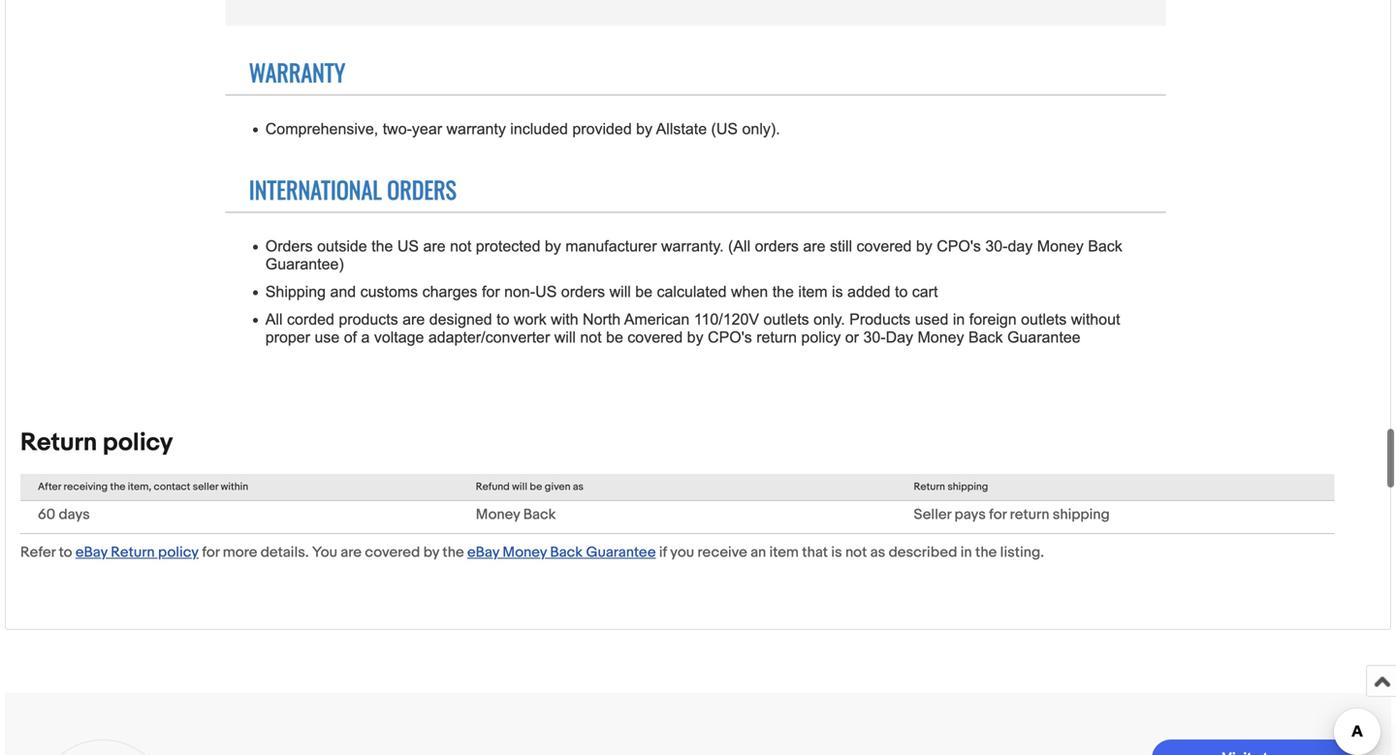 Task type: vqa. For each thing, say whether or not it's contained in the screenshot.
middle THE
yes



Task type: locate. For each thing, give the bounding box(es) containing it.
60 days
[[38, 506, 90, 524]]

shipping
[[947, 481, 988, 493], [1053, 506, 1110, 524]]

0 vertical spatial shipping
[[947, 481, 988, 493]]

0 horizontal spatial return
[[20, 428, 97, 458]]

1 horizontal spatial ebay
[[467, 544, 499, 561]]

1 vertical spatial as
[[870, 544, 885, 561]]

back down be
[[523, 506, 556, 524]]

days
[[59, 506, 90, 524]]

0 horizontal spatial for
[[202, 544, 219, 561]]

is
[[831, 544, 842, 561]]

money down money back
[[503, 544, 547, 561]]

after receiving the item, contact seller within
[[38, 481, 248, 493]]

1 vertical spatial return
[[914, 481, 945, 493]]

ebay money back guarantee link
[[467, 544, 656, 561]]

return down "item,"
[[111, 544, 155, 561]]

0 vertical spatial money
[[476, 506, 520, 524]]

money down refund
[[476, 506, 520, 524]]

return policy
[[20, 428, 173, 458]]

to
[[59, 544, 72, 561]]

that
[[802, 544, 828, 561]]

money
[[476, 506, 520, 524], [503, 544, 547, 561]]

are
[[341, 544, 362, 561]]

policy up "item,"
[[103, 428, 173, 458]]

within
[[221, 481, 248, 493]]

ebay right to
[[76, 544, 108, 561]]

return shipping
[[914, 481, 988, 493]]

as right given
[[573, 481, 584, 493]]

contact
[[154, 481, 190, 493]]

item,
[[128, 481, 151, 493]]

1 vertical spatial for
[[202, 544, 219, 561]]

return up the seller
[[914, 481, 945, 493]]

an
[[750, 544, 766, 561]]

shipping right the return
[[1053, 506, 1110, 524]]

0 vertical spatial policy
[[103, 428, 173, 458]]

ebay return policy link
[[76, 544, 199, 561]]

not
[[845, 544, 867, 561]]

shipping up pays
[[947, 481, 988, 493]]

return up after
[[20, 428, 97, 458]]

as right the not
[[870, 544, 885, 561]]

the
[[110, 481, 125, 493], [442, 544, 464, 561], [975, 544, 997, 561]]

policy
[[103, 428, 173, 458], [158, 544, 199, 561]]

2 horizontal spatial the
[[975, 544, 997, 561]]

if
[[659, 544, 667, 561]]

refund
[[476, 481, 510, 493]]

0 horizontal spatial shipping
[[947, 481, 988, 493]]

1 vertical spatial shipping
[[1053, 506, 1110, 524]]

be
[[530, 481, 542, 493]]

refund will be given as
[[476, 481, 584, 493]]

the right by
[[442, 544, 464, 561]]

1 horizontal spatial return
[[111, 544, 155, 561]]

seller
[[193, 481, 218, 493]]

receive
[[697, 544, 747, 561]]

more
[[223, 544, 257, 561]]

0 vertical spatial as
[[573, 481, 584, 493]]

seller
[[914, 506, 951, 524]]

1 horizontal spatial for
[[989, 506, 1007, 524]]

for left more
[[202, 544, 219, 561]]

2 horizontal spatial return
[[914, 481, 945, 493]]

for right pays
[[989, 506, 1007, 524]]

for
[[989, 506, 1007, 524], [202, 544, 219, 561]]

2 vertical spatial return
[[111, 544, 155, 561]]

as
[[573, 481, 584, 493], [870, 544, 885, 561]]

return for return policy
[[20, 428, 97, 458]]

will
[[512, 481, 527, 493]]

the left "item,"
[[110, 481, 125, 493]]

0 vertical spatial for
[[989, 506, 1007, 524]]

the right in
[[975, 544, 997, 561]]

back
[[523, 506, 556, 524], [550, 544, 583, 561]]

pays
[[954, 506, 986, 524]]

you
[[312, 544, 337, 561]]

back left guarantee
[[550, 544, 583, 561]]

ebay
[[76, 544, 108, 561], [467, 544, 499, 561]]

ebay down money back
[[467, 544, 499, 561]]

by
[[423, 544, 439, 561]]

0 vertical spatial return
[[20, 428, 97, 458]]

1 horizontal spatial shipping
[[1053, 506, 1110, 524]]

policy left more
[[158, 544, 199, 561]]

0 vertical spatial back
[[523, 506, 556, 524]]

refer to ebay return policy for more details. you are covered by the ebay money back guarantee if you receive an item that is not as described in the listing.
[[20, 544, 1044, 561]]

1 horizontal spatial as
[[870, 544, 885, 561]]

0 horizontal spatial ebay
[[76, 544, 108, 561]]

return
[[20, 428, 97, 458], [914, 481, 945, 493], [111, 544, 155, 561]]



Task type: describe. For each thing, give the bounding box(es) containing it.
0 horizontal spatial as
[[573, 481, 584, 493]]

1 horizontal spatial the
[[442, 544, 464, 561]]

money back
[[476, 506, 556, 524]]

1 vertical spatial money
[[503, 544, 547, 561]]

receiving
[[63, 481, 108, 493]]

seller pays for return shipping
[[914, 506, 1110, 524]]

0 horizontal spatial the
[[110, 481, 125, 493]]

item
[[769, 544, 799, 561]]

listing.
[[1000, 544, 1044, 561]]

described
[[889, 544, 957, 561]]

60
[[38, 506, 55, 524]]

after
[[38, 481, 61, 493]]

given
[[545, 481, 570, 493]]

you
[[670, 544, 694, 561]]

1 vertical spatial back
[[550, 544, 583, 561]]

in
[[961, 544, 972, 561]]

covered
[[365, 544, 420, 561]]

refer
[[20, 544, 56, 561]]

return for return shipping
[[914, 481, 945, 493]]

guarantee
[[586, 544, 656, 561]]

return
[[1010, 506, 1049, 524]]

1 vertical spatial policy
[[158, 544, 199, 561]]

1 ebay from the left
[[76, 544, 108, 561]]

details.
[[261, 544, 309, 561]]

2 ebay from the left
[[467, 544, 499, 561]]



